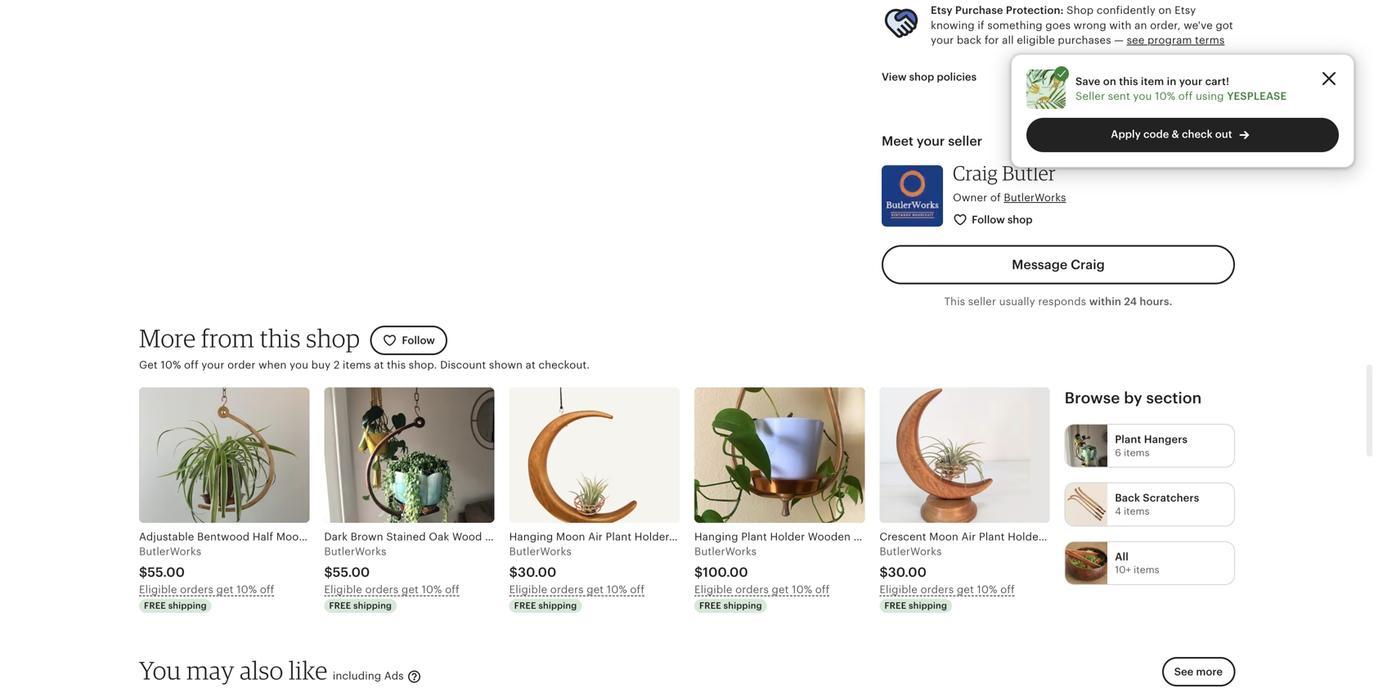 Task type: describe. For each thing, give the bounding box(es) containing it.
scratchers
[[1143, 492, 1200, 504]]

free shipping for crescent moon air plant holder stand, wooden standing air plant display holder gift for her plant, boho air plant decor image
[[885, 601, 948, 611]]

shipping for crescent moon air plant holder stand, wooden standing air plant display holder gift for her plant, boho air plant decor image
[[909, 601, 948, 611]]

may
[[187, 655, 235, 685]]

3 free shipping from the left
[[514, 601, 577, 611]]

$ 100.00
[[695, 565, 749, 580]]

butlerworks link
[[1004, 191, 1067, 204]]

from
[[201, 323, 255, 353]]

shipping for adjustable bentwood half moon plant hanger w/ leveling hook, indoor wooden hanging plant display, plant holder w/ copper dish & chain image at the bottom
[[168, 601, 207, 611]]

wrong
[[1074, 19, 1107, 31]]

your inside shop confidently on etsy knowing if something goes wrong with an order, we've got your back for all eligible purchases —
[[931, 34, 954, 46]]

more
[[1197, 666, 1223, 678]]

1 $ 30.00 from the left
[[509, 565, 557, 580]]

within
[[1090, 295, 1122, 308]]

you may also like including ads
[[139, 655, 407, 685]]

including
[[333, 670, 381, 682]]

craig inside button
[[1071, 257, 1105, 272]]

display
[[883, 531, 920, 543]]

of
[[991, 191, 1001, 204]]

6
[[1115, 447, 1122, 458]]

free shipping for hanging plant holder wooden plant display boho plant hanger image
[[700, 601, 762, 611]]

your inside 'save on this item in your cart! seller sent you 10% off using yesplease'
[[1180, 75, 1203, 87]]

message
[[1012, 257, 1068, 272]]

$ 55.00 for adjustable bentwood half moon plant hanger w/ leveling hook, indoor wooden hanging plant display, plant holder w/ copper dish & chain image at the bottom
[[139, 565, 185, 580]]

boho
[[923, 531, 950, 543]]

see program terms link
[[1127, 34, 1225, 46]]

1 at from the left
[[374, 359, 384, 371]]

see more listings in the all section image
[[1066, 542, 1108, 584]]

back
[[1115, 492, 1141, 504]]

purchases
[[1058, 34, 1112, 46]]

off inside 'save on this item in your cart! seller sent you 10% off using yesplease'
[[1179, 90, 1193, 102]]

free for hanging plant holder wooden plant display boho plant hanger image
[[700, 601, 722, 611]]

apply code & check out
[[1111, 128, 1233, 140]]

craig butler owner of butlerworks
[[953, 161, 1067, 204]]

goes
[[1046, 19, 1071, 31]]

crescent moon air plant holder stand, wooden standing air plant display holder gift for her plant, boho air plant decor image
[[880, 387, 1050, 523]]

in
[[1167, 75, 1177, 87]]

items inside back scratchers 4 items
[[1124, 506, 1150, 517]]

free for dark brown stained oak wood plant hanger, bentwood plant holder, window plant hanger, boho curved indoor plant display image
[[329, 601, 351, 611]]

0 horizontal spatial 10%
[[161, 359, 181, 371]]

program
[[1148, 34, 1193, 46]]

more from this shop
[[139, 323, 360, 353]]

policies
[[937, 71, 977, 83]]

$ for crescent moon air plant holder stand, wooden standing air plant display holder gift for her plant, boho air plant decor image
[[880, 565, 888, 580]]

butler
[[1002, 161, 1056, 185]]

free for adjustable bentwood half moon plant hanger w/ leveling hook, indoor wooden hanging plant display, plant holder w/ copper dish & chain image at the bottom
[[144, 601, 166, 611]]

message craig button
[[882, 245, 1236, 284]]

view shop policies
[[882, 71, 977, 83]]

shipping for dark brown stained oak wood plant hanger, bentwood plant holder, window plant hanger, boho curved indoor plant display image
[[354, 601, 392, 611]]

knowing
[[931, 19, 975, 31]]

see more button
[[1163, 657, 1236, 687]]

hangers
[[1145, 433, 1188, 446]]

see program terms
[[1127, 34, 1225, 46]]

see
[[1127, 34, 1145, 46]]

item
[[1141, 75, 1165, 87]]

1 etsy from the left
[[931, 4, 953, 16]]

24
[[1125, 295, 1138, 308]]

follow for follow
[[402, 334, 435, 346]]

order,
[[1151, 19, 1181, 31]]

this for on
[[1120, 75, 1139, 87]]

$ for dark brown stained oak wood plant hanger, bentwood plant holder, window plant hanger, boho curved indoor plant display image
[[324, 565, 333, 580]]

free shipping for adjustable bentwood half moon plant hanger w/ leveling hook, indoor wooden hanging plant display, plant holder w/ copper dish & chain image at the bottom
[[144, 601, 207, 611]]

apply
[[1111, 128, 1141, 140]]

wooden
[[808, 531, 851, 543]]

plant right boho
[[953, 531, 979, 543]]

checkout.
[[539, 359, 590, 371]]

shop for follow
[[1008, 214, 1033, 226]]

items inside plant hangers 6 items
[[1124, 447, 1150, 458]]

see more link
[[1158, 657, 1236, 693]]

plant left holder
[[742, 531, 767, 543]]

2 $ 30.00 from the left
[[880, 565, 927, 580]]

see more listings in the plant hangers section image
[[1066, 425, 1108, 467]]

$ 55.00 for dark brown stained oak wood plant hanger, bentwood plant holder, window plant hanger, boho curved indoor plant display image
[[324, 565, 370, 580]]

100.00
[[703, 565, 749, 580]]

follow for follow shop
[[972, 214, 1005, 226]]

responds
[[1039, 295, 1087, 308]]

out
[[1216, 128, 1233, 140]]

purchase
[[956, 4, 1004, 16]]

back scratchers 4 items
[[1115, 492, 1200, 517]]

adjustable bentwood half moon plant hanger w/ leveling hook, indoor wooden hanging plant display, plant holder w/ copper dish & chain image
[[139, 387, 310, 523]]

if
[[978, 19, 985, 31]]

$ for hanging plant holder wooden plant display boho plant hanger image
[[695, 565, 703, 580]]

you
[[139, 655, 181, 685]]

shop for view
[[910, 71, 935, 83]]

$ for adjustable bentwood half moon plant hanger w/ leveling hook, indoor wooden hanging plant display, plant holder w/ copper dish & chain image at the bottom
[[139, 565, 148, 580]]

view
[[882, 71, 907, 83]]

free shipping for dark brown stained oak wood plant hanger, bentwood plant holder, window plant hanger, boho curved indoor plant display image
[[329, 601, 392, 611]]

by
[[1124, 390, 1143, 407]]

browse
[[1065, 390, 1121, 407]]

hours.
[[1140, 295, 1173, 308]]

order
[[228, 359, 256, 371]]

seller
[[969, 295, 997, 308]]

free for crescent moon air plant holder stand, wooden standing air plant display holder gift for her plant, boho air plant decor image
[[885, 601, 907, 611]]

protection:
[[1006, 4, 1064, 16]]

yesplease
[[1228, 90, 1287, 102]]

hanger
[[982, 531, 1020, 543]]

shipping for hanging plant holder wooden plant display boho plant hanger image
[[724, 601, 762, 611]]

see
[[1175, 666, 1194, 678]]

follow button
[[370, 325, 448, 355]]

0 horizontal spatial shop
[[306, 323, 360, 353]]

55.00 for adjustable bentwood half moon plant hanger w/ leveling hook, indoor wooden hanging plant display, plant holder w/ copper dish & chain image at the bottom
[[148, 565, 185, 580]]

craig butler image
[[882, 165, 943, 227]]

1 horizontal spatial this
[[387, 359, 406, 371]]

etsy purchase protection:
[[931, 4, 1064, 16]]

shop
[[1067, 4, 1094, 16]]

check
[[1182, 128, 1213, 140]]

shop.
[[409, 359, 437, 371]]

cart!
[[1206, 75, 1230, 87]]

save on this item in your cart! seller sent you 10% off using yesplease
[[1076, 75, 1287, 102]]

all
[[1115, 551, 1129, 563]]

when
[[259, 359, 287, 371]]

4
[[1115, 506, 1122, 517]]



Task type: locate. For each thing, give the bounding box(es) containing it.
1 horizontal spatial on
[[1159, 4, 1172, 16]]

2 horizontal spatial your
[[1180, 75, 1203, 87]]

code
[[1144, 128, 1170, 140]]

shipping
[[168, 601, 207, 611], [354, 601, 392, 611], [539, 601, 577, 611], [724, 601, 762, 611], [909, 601, 948, 611]]

see more listings in the back scratchers section image
[[1066, 483, 1108, 526]]

0 vertical spatial you
[[1134, 90, 1153, 102]]

save
[[1076, 75, 1101, 87]]

items right 10+
[[1134, 564, 1160, 575]]

follow shop button
[[941, 205, 1047, 235]]

0 horizontal spatial your
[[202, 359, 225, 371]]

you
[[1134, 90, 1153, 102], [290, 359, 309, 371]]

owner
[[953, 191, 988, 204]]

1 horizontal spatial off
[[1179, 90, 1193, 102]]

on inside shop confidently on etsy knowing if something goes wrong with an order, we've got your back for all eligible purchases —
[[1159, 4, 1172, 16]]

like
[[289, 655, 328, 685]]

1 vertical spatial this
[[260, 323, 301, 353]]

shop confidently on etsy knowing if something goes wrong with an order, we've got your back for all eligible purchases —
[[931, 4, 1234, 46]]

your
[[931, 34, 954, 46], [1180, 75, 1203, 87], [202, 359, 225, 371]]

off
[[1179, 90, 1193, 102], [184, 359, 199, 371]]

0 horizontal spatial $ 30.00
[[509, 565, 557, 580]]

1 vertical spatial craig
[[1071, 257, 1105, 272]]

0 vertical spatial 10%
[[1155, 90, 1176, 102]]

confidently
[[1097, 4, 1156, 16]]

hanging moon air plant holder, wooden air plant hanger gift for her plant lover boho air plant holder decor image
[[509, 387, 680, 523]]

usually
[[1000, 295, 1036, 308]]

plant hangers 6 items
[[1115, 433, 1188, 458]]

5 shipping from the left
[[909, 601, 948, 611]]

1 30.00 from the left
[[518, 565, 557, 580]]

0 horizontal spatial 30.00
[[518, 565, 557, 580]]

craig up within
[[1071, 257, 1105, 272]]

at right shown
[[526, 359, 536, 371]]

plant inside plant hangers 6 items
[[1115, 433, 1142, 446]]

2 $ 55.00 from the left
[[324, 565, 370, 580]]

free
[[144, 601, 166, 611], [329, 601, 351, 611], [514, 601, 536, 611], [700, 601, 722, 611], [885, 601, 907, 611]]

etsy inside shop confidently on etsy knowing if something goes wrong with an order, we've got your back for all eligible purchases —
[[1175, 4, 1197, 16]]

10% down in
[[1155, 90, 1176, 102]]

get
[[139, 359, 158, 371]]

2 etsy from the left
[[1175, 4, 1197, 16]]

3 $ from the left
[[509, 565, 518, 580]]

4 $ from the left
[[695, 565, 703, 580]]

2 55.00 from the left
[[333, 565, 370, 580]]

0 vertical spatial this
[[1120, 75, 1139, 87]]

1 horizontal spatial 30.00
[[888, 565, 927, 580]]

2 vertical spatial your
[[202, 359, 225, 371]]

1 $ from the left
[[139, 565, 148, 580]]

10% right get
[[161, 359, 181, 371]]

1 shipping from the left
[[168, 601, 207, 611]]

2 vertical spatial shop
[[306, 323, 360, 353]]

0 vertical spatial off
[[1179, 90, 1193, 102]]

1 $ 55.00 from the left
[[139, 565, 185, 580]]

&
[[1172, 128, 1180, 140]]

0 horizontal spatial this
[[260, 323, 301, 353]]

1 vertical spatial your
[[1180, 75, 1203, 87]]

on
[[1159, 4, 1172, 16], [1104, 75, 1117, 87]]

0 vertical spatial on
[[1159, 4, 1172, 16]]

4 shipping from the left
[[724, 601, 762, 611]]

4 free from the left
[[700, 601, 722, 611]]

your left order
[[202, 359, 225, 371]]

shop
[[910, 71, 935, 83], [1008, 214, 1033, 226], [306, 323, 360, 353]]

0 horizontal spatial $ 55.00
[[139, 565, 185, 580]]

off down more
[[184, 359, 199, 371]]

2 vertical spatial this
[[387, 359, 406, 371]]

this inside 'save on this item in your cart! seller sent you 10% off using yesplease'
[[1120, 75, 1139, 87]]

1 horizontal spatial follow
[[972, 214, 1005, 226]]

back
[[957, 34, 982, 46]]

items inside all 10+ items
[[1134, 564, 1160, 575]]

apply code & check out link
[[1027, 118, 1340, 152]]

craig inside craig butler owner of butlerworks
[[953, 161, 998, 185]]

with
[[1110, 19, 1132, 31]]

shop right view
[[910, 71, 935, 83]]

$
[[139, 565, 148, 580], [324, 565, 333, 580], [509, 565, 518, 580], [695, 565, 703, 580], [880, 565, 888, 580]]

0 horizontal spatial on
[[1104, 75, 1117, 87]]

free shipping
[[144, 601, 207, 611], [329, 601, 392, 611], [514, 601, 577, 611], [700, 601, 762, 611], [885, 601, 948, 611]]

1 horizontal spatial $ 55.00
[[324, 565, 370, 580]]

sent
[[1109, 90, 1131, 102]]

this left shop.
[[387, 359, 406, 371]]

craig up 'owner'
[[953, 161, 998, 185]]

0 horizontal spatial at
[[374, 359, 384, 371]]

this seller usually responds within 24 hours.
[[945, 295, 1173, 308]]

dark brown stained oak wood plant hanger, bentwood plant holder, window plant hanger, boho curved indoor plant display image
[[324, 387, 495, 523]]

an
[[1135, 19, 1148, 31]]

1 vertical spatial follow
[[402, 334, 435, 346]]

items right 6
[[1124, 447, 1150, 458]]

shop up 2
[[306, 323, 360, 353]]

1 free shipping from the left
[[144, 601, 207, 611]]

butlerworks inside craig butler owner of butlerworks
[[1004, 191, 1067, 204]]

see more
[[1175, 666, 1223, 678]]

30.00
[[518, 565, 557, 580], [888, 565, 927, 580]]

1 horizontal spatial 55.00
[[333, 565, 370, 580]]

10% inside 'save on this item in your cart! seller sent you 10% off using yesplease'
[[1155, 90, 1176, 102]]

1 horizontal spatial you
[[1134, 90, 1153, 102]]

1 free from the left
[[144, 601, 166, 611]]

55.00
[[148, 565, 185, 580], [333, 565, 370, 580]]

1 vertical spatial off
[[184, 359, 199, 371]]

0 horizontal spatial 55.00
[[148, 565, 185, 580]]

3 shipping from the left
[[539, 601, 577, 611]]

browse by section
[[1065, 390, 1202, 407]]

you left buy
[[290, 359, 309, 371]]

0 horizontal spatial craig
[[953, 161, 998, 185]]

5 free shipping from the left
[[885, 601, 948, 611]]

your down knowing in the right of the page
[[931, 34, 954, 46]]

items right 2
[[343, 359, 371, 371]]

your right in
[[1180, 75, 1203, 87]]

etsy
[[931, 4, 953, 16], [1175, 4, 1197, 16]]

butlerworks inside hanging plant holder wooden plant display boho plant hanger butlerworks
[[695, 545, 757, 558]]

all 10+ items
[[1115, 551, 1160, 575]]

0 vertical spatial follow
[[972, 214, 1005, 226]]

3 free from the left
[[514, 601, 536, 611]]

0 vertical spatial shop
[[910, 71, 935, 83]]

1 vertical spatial you
[[290, 359, 309, 371]]

shop down butlerworks 'link' in the right of the page
[[1008, 214, 1033, 226]]

0 horizontal spatial follow
[[402, 334, 435, 346]]

2 horizontal spatial this
[[1120, 75, 1139, 87]]

also
[[240, 655, 284, 685]]

off left using
[[1179, 90, 1193, 102]]

more
[[139, 323, 196, 353]]

seller
[[1076, 90, 1106, 102]]

1 55.00 from the left
[[148, 565, 185, 580]]

1 horizontal spatial at
[[526, 359, 536, 371]]

0 horizontal spatial off
[[184, 359, 199, 371]]

all
[[1002, 34, 1014, 46]]

1 horizontal spatial 10%
[[1155, 90, 1176, 102]]

5 free from the left
[[885, 601, 907, 611]]

hanging
[[695, 531, 739, 543]]

this for from
[[260, 323, 301, 353]]

2 horizontal spatial shop
[[1008, 214, 1033, 226]]

ads
[[384, 670, 404, 682]]

you inside 'save on this item in your cart! seller sent you 10% off using yesplease'
[[1134, 90, 1153, 102]]

plant up 6
[[1115, 433, 1142, 446]]

this up when
[[260, 323, 301, 353]]

1 vertical spatial on
[[1104, 75, 1117, 87]]

0 horizontal spatial you
[[290, 359, 309, 371]]

1 horizontal spatial your
[[931, 34, 954, 46]]

hanging plant holder wooden plant display boho plant hanger butlerworks
[[695, 531, 1020, 558]]

got
[[1216, 19, 1234, 31]]

1 vertical spatial 10%
[[161, 359, 181, 371]]

for
[[985, 34, 1000, 46]]

butlerworks
[[1004, 191, 1067, 204], [139, 545, 201, 558], [324, 545, 387, 558], [509, 545, 572, 558], [695, 545, 757, 558], [880, 545, 942, 558]]

holder
[[770, 531, 805, 543]]

—
[[1115, 34, 1124, 46]]

on inside 'save on this item in your cart! seller sent you 10% off using yesplease'
[[1104, 75, 1117, 87]]

we've
[[1184, 19, 1213, 31]]

etsy up knowing in the right of the page
[[931, 4, 953, 16]]

5 $ from the left
[[880, 565, 888, 580]]

55.00 for dark brown stained oak wood plant hanger, bentwood plant holder, window plant hanger, boho curved indoor plant display image
[[333, 565, 370, 580]]

you down item
[[1134, 90, 1153, 102]]

2
[[334, 359, 340, 371]]

10+
[[1115, 564, 1132, 575]]

4 free shipping from the left
[[700, 601, 762, 611]]

this up sent
[[1120, 75, 1139, 87]]

this
[[1120, 75, 1139, 87], [260, 323, 301, 353], [387, 359, 406, 371]]

craig
[[953, 161, 998, 185], [1071, 257, 1105, 272]]

on up sent
[[1104, 75, 1117, 87]]

2 free from the left
[[329, 601, 351, 611]]

1 horizontal spatial shop
[[910, 71, 935, 83]]

$ 55.00
[[139, 565, 185, 580], [324, 565, 370, 580]]

hanging plant holder wooden plant display boho plant hanger image
[[695, 387, 865, 523]]

1 horizontal spatial $ 30.00
[[880, 565, 927, 580]]

get 10% off your order when you buy 2 items at this shop. discount shown at checkout.
[[139, 359, 590, 371]]

2 free shipping from the left
[[329, 601, 392, 611]]

using
[[1196, 90, 1225, 102]]

2 shipping from the left
[[354, 601, 392, 611]]

at down follow button
[[374, 359, 384, 371]]

discount
[[440, 359, 486, 371]]

2 30.00 from the left
[[888, 565, 927, 580]]

follow shop
[[972, 214, 1033, 226]]

2 at from the left
[[526, 359, 536, 371]]

view shop policies button
[[870, 62, 989, 92]]

1 horizontal spatial etsy
[[1175, 4, 1197, 16]]

something
[[988, 19, 1043, 31]]

1 horizontal spatial craig
[[1071, 257, 1105, 272]]

terms
[[1196, 34, 1225, 46]]

shown
[[489, 359, 523, 371]]

eligible
[[1017, 34, 1055, 46]]

1 vertical spatial shop
[[1008, 214, 1033, 226]]

0 horizontal spatial etsy
[[931, 4, 953, 16]]

items down back
[[1124, 506, 1150, 517]]

on up order,
[[1159, 4, 1172, 16]]

0 vertical spatial craig
[[953, 161, 998, 185]]

follow down of
[[972, 214, 1005, 226]]

etsy up we've
[[1175, 4, 1197, 16]]

plant
[[1115, 433, 1142, 446], [742, 531, 767, 543], [854, 531, 880, 543], [953, 531, 979, 543]]

plant left display
[[854, 531, 880, 543]]

section
[[1147, 390, 1202, 407]]

follow
[[972, 214, 1005, 226], [402, 334, 435, 346]]

0 vertical spatial your
[[931, 34, 954, 46]]

$ 30.00
[[509, 565, 557, 580], [880, 565, 927, 580]]

follow up shop.
[[402, 334, 435, 346]]

2 $ from the left
[[324, 565, 333, 580]]



Task type: vqa. For each thing, say whether or not it's contained in the screenshot.


